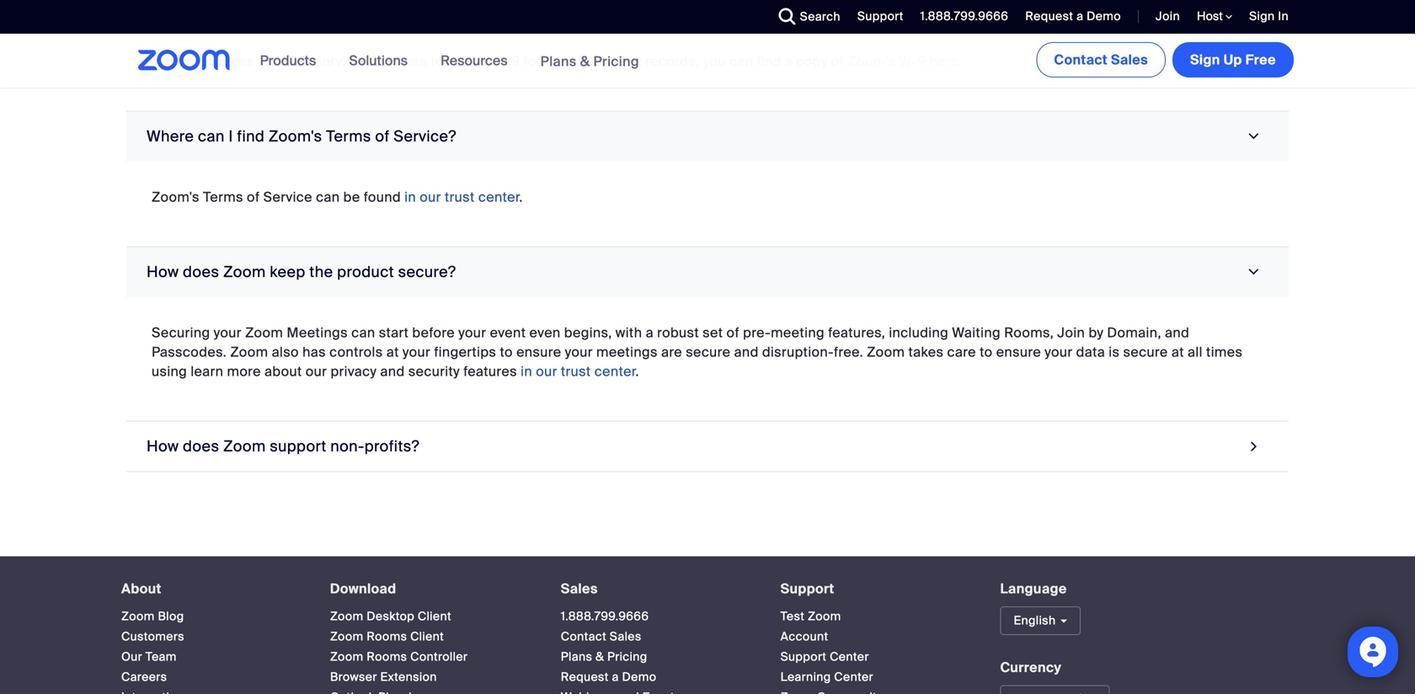 Task type: vqa. For each thing, say whether or not it's contained in the screenshot.
THE BROWSER
yes



Task type: locate. For each thing, give the bounding box(es) containing it.
your up in our trust center .
[[565, 343, 593, 361]]

find right the i
[[237, 127, 265, 146]]

request down 1.888.799.9666 link
[[561, 669, 609, 685]]

extension
[[380, 669, 437, 685]]

a down 1.888.799.9666 link
[[612, 669, 619, 685]]

center up learning center link in the bottom right of the page
[[830, 649, 869, 665]]

trust down begins,
[[561, 362, 591, 380]]

of
[[831, 52, 844, 70], [375, 127, 390, 146], [247, 188, 260, 206], [727, 324, 740, 341]]

0 vertical spatial sign
[[1249, 8, 1275, 24]]

request up contact sales
[[1025, 8, 1074, 24]]

rooms
[[367, 629, 407, 644], [367, 649, 407, 665]]

1 vertical spatial in our trust center link
[[521, 362, 635, 380]]

terms down the i
[[203, 188, 243, 206]]

fingertips
[[434, 343, 496, 361]]

1 vertical spatial zoom's
[[269, 127, 322, 146]]

your down before
[[403, 343, 431, 361]]

right image for how does zoom keep the product secure?
[[1243, 264, 1266, 280]]

can left be
[[316, 188, 340, 206]]

1 horizontal spatial zoom's
[[269, 127, 322, 146]]

0 vertical spatial in
[[405, 188, 416, 206]]

our inside securing your zoom meetings can start before your event even begins, with a robust set of pre-meeting features, including waiting rooms, join by domain, and passcodes. zoom also has controls at your fingertips to ensure your meetings are secure and disruption-free. zoom takes care to ensure your data is secure at all times using learn more about our privacy and security features
[[306, 362, 327, 380]]

1.888.799.9666 up here
[[920, 8, 1009, 24]]

of left the service
[[247, 188, 260, 206]]

1 vertical spatial find
[[237, 127, 265, 146]]

a left 'copy'
[[785, 52, 793, 70]]

contact sales link down 1.888.799.9666 link
[[561, 629, 642, 644]]

1 vertical spatial how
[[147, 437, 179, 456]]

secure?
[[398, 262, 456, 282]]

zoom's up the service
[[269, 127, 322, 146]]

in our trust center link
[[405, 188, 519, 206], [521, 362, 635, 380]]

ensure down even
[[516, 343, 561, 361]]

2 vertical spatial and
[[380, 362, 405, 380]]

to left "have"
[[431, 52, 444, 70]]

zoom's terms of service can be found in our trust center .
[[152, 188, 523, 206]]

can
[[729, 52, 753, 70], [198, 127, 225, 146], [316, 188, 340, 206], [351, 324, 375, 341]]

can up controls
[[351, 324, 375, 341]]

pricing
[[593, 52, 639, 70], [607, 649, 647, 665]]

free
[[1246, 51, 1276, 69]]

tab list containing where can i find zoom's terms of service?
[[126, 0, 1289, 472]]

1 horizontal spatial our
[[420, 188, 441, 206]]

has
[[302, 343, 326, 361]]

0 horizontal spatial ensure
[[516, 343, 561, 361]]

9 left form
[[511, 52, 520, 70]]

1 vertical spatial 1.888.799.9666
[[561, 609, 649, 624]]

0 horizontal spatial sign
[[1190, 51, 1220, 69]]

sales down 1.888.799.9666 link
[[610, 629, 642, 644]]

the
[[309, 262, 333, 282]]

how up securing
[[147, 262, 179, 282]]

contact
[[1054, 51, 1108, 69], [561, 629, 607, 644]]

how
[[147, 262, 179, 282], [147, 437, 179, 456]]

sign left up
[[1190, 51, 1220, 69]]

1 horizontal spatial in our trust center link
[[521, 362, 635, 380]]

zoom's down 'where'
[[152, 188, 200, 206]]

at down start on the left
[[386, 343, 399, 361]]

of inside dropdown button
[[375, 127, 390, 146]]

secure down domain,
[[1123, 343, 1168, 361]]

join left by
[[1057, 324, 1085, 341]]

sign left in in the right of the page
[[1249, 8, 1275, 24]]

plans left file
[[541, 52, 577, 70]]

1 horizontal spatial find
[[757, 52, 782, 70]]

can inside securing your zoom meetings can start before your event even begins, with a robust set of pre-meeting features, including waiting rooms, join by domain, and passcodes. zoom also has controls at your fingertips to ensure your meetings are secure and disruption-free. zoom takes care to ensure your data is secure at all times using learn more about our privacy and security features
[[351, 324, 375, 341]]

in our trust center link down service?
[[405, 188, 519, 206]]

1 horizontal spatial and
[[734, 343, 759, 361]]

solutions button
[[349, 34, 415, 88]]

disruption-
[[762, 343, 834, 361]]

for
[[601, 52, 618, 70]]

1 vertical spatial join
[[1057, 324, 1085, 341]]

1 horizontal spatial sales
[[610, 629, 642, 644]]

.
[[959, 52, 963, 70], [519, 188, 523, 206], [635, 362, 639, 380]]

and down pre-
[[734, 343, 759, 361]]

0 vertical spatial 1.888.799.9666
[[920, 8, 1009, 24]]

0 horizontal spatial in our trust center link
[[405, 188, 519, 206]]

1 how from the top
[[147, 262, 179, 282]]

0 vertical spatial contact
[[1054, 51, 1108, 69]]

center
[[830, 649, 869, 665], [834, 669, 874, 685]]

to down event
[[500, 343, 513, 361]]

a right with
[[646, 324, 654, 341]]

0 vertical spatial rooms
[[367, 629, 407, 644]]

1 vertical spatial plans
[[561, 649, 592, 665]]

2 how from the top
[[147, 437, 179, 456]]

2 horizontal spatial our
[[536, 362, 557, 380]]

right image
[[1246, 435, 1262, 458]]

0 horizontal spatial contact
[[561, 629, 607, 644]]

1 horizontal spatial sign
[[1249, 8, 1275, 24]]

test zoom account support center learning center
[[781, 609, 874, 685]]

does down learn
[[183, 437, 219, 456]]

9 left here
[[918, 52, 926, 70]]

contact down 1.888.799.9666 link
[[561, 629, 607, 644]]

does for how does zoom keep the product secure?
[[183, 262, 219, 282]]

0 vertical spatial right image
[[1243, 129, 1266, 144]]

0 horizontal spatial trust
[[445, 188, 475, 206]]

rooms down "zoom rooms client" link
[[367, 649, 407, 665]]

if
[[152, 52, 160, 70]]

support up 'test zoom' link
[[781, 580, 835, 597]]

2 vertical spatial zoom's
[[152, 188, 200, 206]]

demo down 1.888.799.9666 link
[[622, 669, 657, 685]]

demo up contact sales
[[1087, 8, 1121, 24]]

of left service?
[[375, 127, 390, 146]]

join link left host
[[1143, 0, 1184, 34]]

a inside 1.888.799.9666 contact sales plans & pricing request a demo
[[612, 669, 619, 685]]

0 horizontal spatial our
[[306, 362, 327, 380]]

w- left form
[[493, 52, 511, 70]]

secure down the set
[[686, 343, 731, 361]]

and down start on the left
[[380, 362, 405, 380]]

contact sales link inside meetings navigation
[[1037, 42, 1166, 78]]

of right the set
[[727, 324, 740, 341]]

plans down 1.888.799.9666 link
[[561, 649, 592, 665]]

by
[[1089, 324, 1104, 341]]

sales up 1.888.799.9666 link
[[561, 580, 598, 597]]

1 horizontal spatial terms
[[326, 127, 371, 146]]

how does zoom support non-profits?
[[147, 437, 420, 456]]

0 horizontal spatial terms
[[203, 188, 243, 206]]

1 horizontal spatial 1.888.799.9666
[[920, 8, 1009, 24]]

0 horizontal spatial join
[[1057, 324, 1085, 341]]

0 vertical spatial sales
[[1111, 51, 1148, 69]]

1 horizontal spatial ensure
[[996, 343, 1041, 361]]

pricing inside 1.888.799.9666 contact sales plans & pricing request a demo
[[607, 649, 647, 665]]

1.888.799.9666 down sales link
[[561, 609, 649, 624]]

of inside securing your zoom meetings can start before your event even begins, with a robust set of pre-meeting features, including waiting rooms, join by domain, and passcodes. zoom also has controls at your fingertips to ensure your meetings are secure and disruption-free. zoom takes care to ensure your data is secure at all times using learn more about our privacy and security features
[[727, 324, 740, 341]]

request
[[1025, 8, 1074, 24], [561, 669, 609, 685]]

service?
[[394, 127, 456, 146]]

1.888.799.9666 for 1.888.799.9666
[[920, 8, 1009, 24]]

zoom inside zoom blog customers our team careers
[[121, 609, 155, 624]]

0 horizontal spatial demo
[[622, 669, 657, 685]]

1 horizontal spatial contact sales link
[[1037, 42, 1166, 78]]

at left all
[[1172, 343, 1184, 361]]

in right features
[[521, 362, 532, 380]]

in
[[1278, 8, 1289, 24]]

center down 'support center' 'link'
[[834, 669, 874, 685]]

banner
[[118, 34, 1297, 89]]

1 horizontal spatial secure
[[1123, 343, 1168, 361]]

in our trust center link down begins,
[[521, 362, 635, 380]]

& right on
[[580, 52, 590, 70]]

2 horizontal spatial sales
[[1111, 51, 1148, 69]]

w- left here
[[899, 52, 918, 70]]

1 horizontal spatial w-
[[899, 52, 918, 70]]

support
[[270, 437, 327, 456]]

banner containing contact sales
[[118, 34, 1297, 89]]

in right found
[[405, 188, 416, 206]]

0 vertical spatial zoom's
[[848, 52, 896, 70]]

trust down service?
[[445, 188, 475, 206]]

solutions
[[349, 52, 408, 69]]

0 vertical spatial does
[[183, 262, 219, 282]]

center
[[478, 188, 519, 206], [595, 362, 635, 380]]

language
[[1000, 580, 1067, 597]]

sign in link
[[1237, 0, 1297, 34], [1249, 8, 1289, 24]]

plans & pricing link
[[541, 52, 639, 70], [541, 52, 639, 70], [561, 649, 647, 665]]

careers
[[121, 669, 167, 685]]

ensure down rooms,
[[996, 343, 1041, 361]]

pricing right on
[[593, 52, 639, 70]]

2 at from the left
[[1172, 343, 1184, 361]]

1 vertical spatial sales
[[561, 580, 598, 597]]

contact sales link down request a demo
[[1037, 42, 1166, 78]]

main content containing where can i find zoom's terms of service?
[[0, 0, 1415, 556]]

including
[[889, 324, 949, 341]]

customers link
[[121, 629, 184, 644]]

sign up free
[[1190, 51, 1276, 69]]

0 horizontal spatial w-
[[493, 52, 511, 70]]

1 vertical spatial center
[[595, 362, 635, 380]]

profits?
[[365, 437, 420, 456]]

tab list
[[126, 0, 1289, 472]]

0 vertical spatial .
[[959, 52, 963, 70]]

ensure
[[516, 343, 561, 361], [996, 343, 1041, 361]]

2 horizontal spatial .
[[959, 52, 963, 70]]

0 horizontal spatial request
[[561, 669, 609, 685]]

1 vertical spatial sign
[[1190, 51, 1220, 69]]

meetings
[[596, 343, 658, 361]]

contact down request a demo
[[1054, 51, 1108, 69]]

times
[[1206, 343, 1243, 361]]

0 horizontal spatial &
[[580, 52, 590, 70]]

0 vertical spatial pricing
[[593, 52, 639, 70]]

& down 1.888.799.9666 link
[[596, 649, 604, 665]]

right image inside where can i find zoom's terms of service? dropdown button
[[1243, 129, 1266, 144]]

2 vertical spatial support
[[781, 649, 827, 665]]

0 horizontal spatial 9
[[511, 52, 520, 70]]

1 does from the top
[[183, 262, 219, 282]]

sign inside button
[[1190, 51, 1220, 69]]

find left 'copy'
[[757, 52, 782, 70]]

can left the i
[[198, 127, 225, 146]]

find inside where can i find zoom's terms of service? dropdown button
[[237, 127, 265, 146]]

account link
[[781, 629, 828, 644]]

0 vertical spatial &
[[580, 52, 590, 70]]

right image
[[1243, 129, 1266, 144], [1243, 264, 1266, 280]]

1 vertical spatial .
[[519, 188, 523, 206]]

event
[[490, 324, 526, 341]]

test
[[781, 609, 805, 624]]

1 horizontal spatial join
[[1156, 8, 1180, 24]]

a
[[1077, 8, 1084, 24], [482, 52, 490, 70], [785, 52, 793, 70], [646, 324, 654, 341], [612, 669, 619, 685]]

0 vertical spatial center
[[478, 188, 519, 206]]

find
[[757, 52, 782, 70], [237, 127, 265, 146]]

careers link
[[121, 669, 167, 685]]

0 vertical spatial contact sales link
[[1037, 42, 1166, 78]]

join up meetings navigation
[[1156, 8, 1180, 24]]

1 horizontal spatial in
[[521, 362, 532, 380]]

how down using
[[147, 437, 179, 456]]

0 horizontal spatial find
[[237, 127, 265, 146]]

does up securing
[[183, 262, 219, 282]]

2 vertical spatial .
[[635, 362, 639, 380]]

your left the data
[[1045, 343, 1073, 361]]

rooms down desktop
[[367, 629, 407, 644]]

1 vertical spatial &
[[596, 649, 604, 665]]

zoom's
[[848, 52, 896, 70], [269, 127, 322, 146], [152, 188, 200, 206]]

zoom blog customers our team careers
[[121, 609, 184, 685]]

demo inside 1.888.799.9666 contact sales plans & pricing request a demo
[[622, 669, 657, 685]]

1.888.799.9666 link
[[561, 609, 649, 624]]

0 horizontal spatial contact sales link
[[561, 629, 642, 644]]

to down waiting
[[980, 343, 993, 361]]

support down 'account' link
[[781, 649, 827, 665]]

contact inside 1.888.799.9666 contact sales plans & pricing request a demo
[[561, 629, 607, 644]]

2 right image from the top
[[1243, 264, 1266, 280]]

main content
[[0, 0, 1415, 556]]

where can i find zoom's terms of service? button
[[126, 111, 1289, 162]]

does
[[183, 262, 219, 282], [183, 437, 219, 456]]

blog
[[158, 609, 184, 624]]

1 right image from the top
[[1243, 129, 1266, 144]]

pricing down 1.888.799.9666 link
[[607, 649, 647, 665]]

1 vertical spatial demo
[[622, 669, 657, 685]]

1 vertical spatial trust
[[561, 362, 591, 380]]

1 vertical spatial right image
[[1243, 264, 1266, 280]]

zoom blog link
[[121, 609, 184, 624]]

0 horizontal spatial and
[[380, 362, 405, 380]]

0 horizontal spatial center
[[478, 188, 519, 206]]

0 horizontal spatial to
[[431, 52, 444, 70]]

your up more
[[214, 324, 242, 341]]

1 horizontal spatial at
[[1172, 343, 1184, 361]]

0 vertical spatial request
[[1025, 8, 1074, 24]]

up
[[1224, 51, 1242, 69]]

non-
[[330, 437, 365, 456]]

client
[[418, 609, 452, 624], [410, 629, 444, 644]]

securing
[[152, 324, 210, 341]]

0 vertical spatial and
[[1165, 324, 1190, 341]]

2 does from the top
[[183, 437, 219, 456]]

right image inside how does zoom keep the product secure? dropdown button
[[1243, 264, 1266, 280]]

1 horizontal spatial contact
[[1054, 51, 1108, 69]]

support up zoom's w-9 here link
[[858, 8, 904, 24]]

free.
[[834, 343, 863, 361]]

our right found
[[420, 188, 441, 206]]

zoom's right 'copy'
[[848, 52, 896, 70]]

controller
[[410, 649, 468, 665]]

1 horizontal spatial 9
[[918, 52, 926, 70]]

1.888.799.9666 inside 1.888.799.9666 contact sales plans & pricing request a demo
[[561, 609, 649, 624]]

product
[[337, 262, 394, 282]]

our down even
[[536, 362, 557, 380]]

1 w- from the left
[[493, 52, 511, 70]]

0 vertical spatial terms
[[326, 127, 371, 146]]

2 horizontal spatial and
[[1165, 324, 1190, 341]]

zoom's w-9 here link
[[848, 52, 959, 70]]

trust
[[445, 188, 475, 206], [561, 362, 591, 380]]

sales inside 1.888.799.9666 contact sales plans & pricing request a demo
[[610, 629, 642, 644]]

terms up be
[[326, 127, 371, 146]]

request a demo link
[[1013, 0, 1125, 34], [1025, 8, 1121, 24], [561, 669, 657, 685]]

tax
[[622, 52, 642, 70]]

sales down request a demo
[[1111, 51, 1148, 69]]

1 vertical spatial client
[[410, 629, 444, 644]]

sign
[[1249, 8, 1275, 24], [1190, 51, 1220, 69]]

zoom's inside dropdown button
[[269, 127, 322, 146]]

sales link
[[561, 580, 598, 597]]

and up all
[[1165, 324, 1190, 341]]

your
[[164, 52, 192, 70], [214, 324, 242, 341], [458, 324, 486, 341], [403, 343, 431, 361], [565, 343, 593, 361], [1045, 343, 1073, 361]]

how does zoom keep the product secure?
[[147, 262, 456, 282]]

2 vertical spatial sales
[[610, 629, 642, 644]]

set
[[703, 324, 723, 341]]

1 horizontal spatial &
[[596, 649, 604, 665]]

rooms,
[[1004, 324, 1054, 341]]

0 horizontal spatial 1.888.799.9666
[[561, 609, 649, 624]]

0 horizontal spatial secure
[[686, 343, 731, 361]]

our down has
[[306, 362, 327, 380]]

sales
[[1111, 51, 1148, 69], [561, 580, 598, 597], [610, 629, 642, 644]]

learning center link
[[781, 669, 874, 685]]

plans inside 1.888.799.9666 contact sales plans & pricing request a demo
[[561, 649, 592, 665]]

1 horizontal spatial trust
[[561, 362, 591, 380]]

0 vertical spatial how
[[147, 262, 179, 282]]

1 horizontal spatial demo
[[1087, 8, 1121, 24]]



Task type: describe. For each thing, give the bounding box(es) containing it.
0 horizontal spatial sales
[[561, 580, 598, 597]]

of right 'copy'
[[831, 52, 844, 70]]

resources
[[441, 52, 508, 69]]

is
[[1109, 343, 1120, 361]]

1 9 from the left
[[511, 52, 520, 70]]

1 vertical spatial terms
[[203, 188, 243, 206]]

product information navigation
[[247, 34, 652, 89]]

0 vertical spatial demo
[[1087, 8, 1121, 24]]

0 vertical spatial client
[[418, 609, 452, 624]]

here
[[930, 52, 959, 70]]

1 vertical spatial and
[[734, 343, 759, 361]]

features,
[[828, 324, 885, 341]]

contact inside meetings navigation
[[1054, 51, 1108, 69]]

2 horizontal spatial to
[[980, 343, 993, 361]]

waiting
[[952, 324, 1001, 341]]

english
[[1014, 613, 1056, 628]]

1 horizontal spatial .
[[635, 362, 639, 380]]

1.888.799.9666 for 1.888.799.9666 contact sales plans & pricing request a demo
[[561, 609, 649, 624]]

join link up meetings navigation
[[1156, 8, 1180, 24]]

have
[[447, 52, 478, 70]]

tab list inside main content
[[126, 0, 1289, 472]]

account
[[781, 629, 828, 644]]

customers
[[121, 629, 184, 644]]

how for how does zoom support non-profits?
[[147, 437, 179, 456]]

a inside securing your zoom meetings can start before your event even begins, with a robust set of pre-meeting features, including waiting rooms, join by domain, and passcodes. zoom also has controls at your fingertips to ensure your meetings are secure and disruption-free. zoom takes care to ensure your data is secure at all times using learn more about our privacy and security features
[[646, 324, 654, 341]]

be
[[343, 188, 360, 206]]

learn
[[191, 362, 224, 380]]

desktop
[[367, 609, 415, 624]]

plans inside product information navigation
[[541, 52, 577, 70]]

host
[[1197, 8, 1226, 24]]

& inside 1.888.799.9666 contact sales plans & pricing request a demo
[[596, 649, 604, 665]]

sign in
[[1249, 8, 1289, 24]]

1 secure from the left
[[686, 343, 731, 361]]

how does zoom keep the product secure? button
[[126, 247, 1289, 298]]

all
[[1188, 343, 1203, 361]]

2 secure from the left
[[1123, 343, 1168, 361]]

1 horizontal spatial to
[[500, 343, 513, 361]]

terms inside dropdown button
[[326, 127, 371, 146]]

providers
[[366, 52, 427, 70]]

search
[[800, 9, 841, 24]]

before
[[412, 324, 455, 341]]

in our trust center link for where can i find zoom's terms of service?
[[405, 188, 519, 206]]

you
[[703, 52, 726, 70]]

contact sales
[[1054, 51, 1148, 69]]

a up contact sales
[[1077, 8, 1084, 24]]

features
[[463, 362, 517, 380]]

passcodes.
[[152, 343, 227, 361]]

securing your zoom meetings can start before your event even begins, with a robust set of pre-meeting features, including waiting rooms, join by domain, and passcodes. zoom also has controls at your fingertips to ensure your meetings are secure and disruption-free. zoom takes care to ensure your data is secure at all times using learn more about our privacy and security features
[[152, 324, 1243, 380]]

learning
[[781, 669, 831, 685]]

our
[[121, 649, 142, 665]]

sign up free button
[[1173, 42, 1294, 78]]

products button
[[260, 34, 324, 88]]

team
[[146, 649, 177, 665]]

2 9 from the left
[[918, 52, 926, 70]]

1 vertical spatial in
[[521, 362, 532, 380]]

begins,
[[564, 324, 612, 341]]

pre-
[[743, 324, 771, 341]]

zoom desktop client link
[[330, 609, 452, 624]]

english button
[[1000, 606, 1081, 635]]

service
[[263, 188, 312, 206]]

right image for where can i find zoom's terms of service?
[[1243, 129, 1266, 144]]

1.888.799.9666 contact sales plans & pricing request a demo
[[561, 609, 657, 685]]

privacy
[[331, 362, 377, 380]]

on
[[557, 52, 574, 70]]

with
[[616, 324, 642, 341]]

pricing inside product information navigation
[[593, 52, 639, 70]]

your right if
[[164, 52, 192, 70]]

meetings navigation
[[1033, 34, 1297, 81]]

file
[[577, 52, 597, 70]]

domain,
[[1107, 324, 1162, 341]]

your up fingertips
[[458, 324, 486, 341]]

1 vertical spatial contact sales link
[[561, 629, 642, 644]]

where can i find zoom's terms of service?
[[147, 127, 456, 146]]

care
[[947, 343, 976, 361]]

records,
[[645, 52, 699, 70]]

0 vertical spatial support
[[858, 8, 904, 24]]

start
[[379, 324, 409, 341]]

1 at from the left
[[386, 343, 399, 361]]

copy
[[796, 52, 828, 70]]

zoom logo image
[[138, 50, 230, 71]]

a right "have"
[[482, 52, 490, 70]]

resources button
[[441, 34, 515, 88]]

does for how does zoom support non-profits?
[[183, 437, 219, 456]]

0 vertical spatial trust
[[445, 188, 475, 206]]

2 rooms from the top
[[367, 649, 407, 665]]

1 vertical spatial center
[[834, 669, 874, 685]]

can right you
[[729, 52, 753, 70]]

sales inside meetings navigation
[[1111, 51, 1148, 69]]

takes
[[909, 343, 944, 361]]

request inside 1.888.799.9666 contact sales plans & pricing request a demo
[[561, 669, 609, 685]]

controls
[[330, 343, 383, 361]]

1 vertical spatial support
[[781, 580, 835, 597]]

2 horizontal spatial zoom's
[[848, 52, 896, 70]]

how does zoom support non-profits? button
[[126, 421, 1289, 472]]

2 ensure from the left
[[996, 343, 1041, 361]]

1 rooms from the top
[[367, 629, 407, 644]]

support center link
[[781, 649, 869, 665]]

zoom inside test zoom account support center learning center
[[808, 609, 841, 624]]

found
[[364, 188, 401, 206]]

support inside test zoom account support center learning center
[[781, 649, 827, 665]]

0 horizontal spatial .
[[519, 188, 523, 206]]

0 vertical spatial center
[[830, 649, 869, 665]]

form
[[524, 52, 554, 70]]

about
[[265, 362, 302, 380]]

0 vertical spatial find
[[757, 52, 782, 70]]

0 horizontal spatial zoom's
[[152, 188, 200, 206]]

request a demo
[[1025, 8, 1121, 24]]

if your business requires service providers to have a w-9 form on file for tax records, you can find a copy of zoom's w-9 here .
[[152, 52, 963, 70]]

2 w- from the left
[[899, 52, 918, 70]]

meetings
[[287, 324, 348, 341]]

0 horizontal spatial in
[[405, 188, 416, 206]]

our team link
[[121, 649, 177, 665]]

download
[[330, 580, 396, 597]]

also
[[272, 343, 299, 361]]

currency
[[1000, 659, 1062, 676]]

where
[[147, 127, 194, 146]]

in our trust center link for how does zoom keep the product secure?
[[521, 362, 635, 380]]

sign for sign in
[[1249, 8, 1275, 24]]

download link
[[330, 580, 396, 597]]

are
[[661, 343, 682, 361]]

1 horizontal spatial center
[[595, 362, 635, 380]]

can inside dropdown button
[[198, 127, 225, 146]]

even
[[529, 324, 561, 341]]

host button
[[1197, 8, 1233, 24]]

& inside product information navigation
[[580, 52, 590, 70]]

1 ensure from the left
[[516, 343, 561, 361]]

browser extension link
[[330, 669, 437, 685]]

0 vertical spatial join
[[1156, 8, 1180, 24]]

join inside securing your zoom meetings can start before your event even begins, with a robust set of pre-meeting features, including waiting rooms, join by domain, and passcodes. zoom also has controls at your fingertips to ensure your meetings are secure and disruption-free. zoom takes care to ensure your data is secure at all times using learn more about our privacy and security features
[[1057, 324, 1085, 341]]

data
[[1076, 343, 1105, 361]]

more
[[227, 362, 261, 380]]

sign for sign up free
[[1190, 51, 1220, 69]]

products
[[260, 52, 316, 69]]

browser
[[330, 669, 377, 685]]

about link
[[121, 580, 162, 597]]

about
[[121, 580, 162, 597]]

how for how does zoom keep the product secure?
[[147, 262, 179, 282]]



